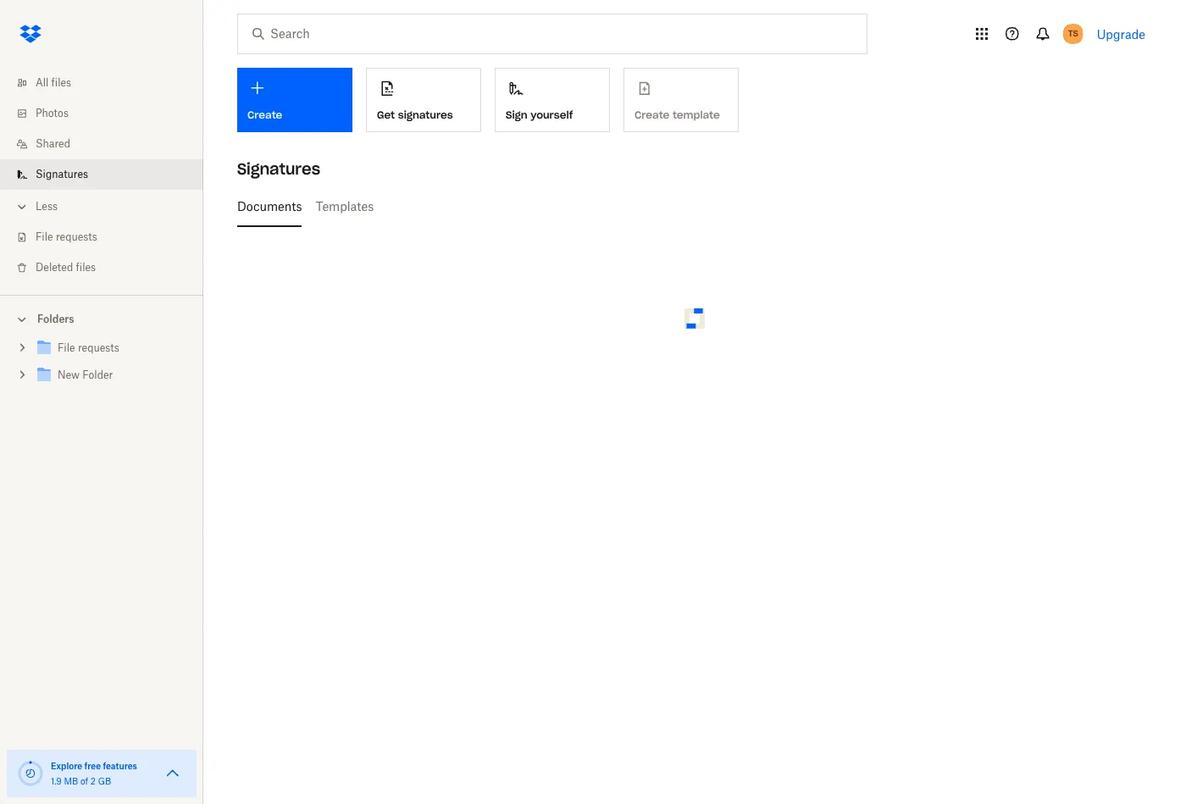 Task type: describe. For each thing, give the bounding box(es) containing it.
get signatures button
[[366, 68, 481, 132]]

signatures link
[[14, 159, 203, 190]]

create button
[[237, 68, 352, 132]]

requests inside group
[[78, 341, 119, 354]]

documents tab
[[237, 186, 302, 227]]

new folder
[[58, 369, 113, 381]]

Search text field
[[270, 25, 832, 43]]

folders
[[37, 313, 74, 325]]

templates
[[316, 199, 374, 214]]

upgrade link
[[1097, 27, 1146, 41]]

0 vertical spatial file requests
[[36, 230, 97, 243]]

2
[[91, 776, 96, 786]]

tab list containing documents
[[237, 186, 1152, 227]]

deleted files link
[[14, 253, 203, 283]]

templates tab
[[316, 186, 374, 227]]

signatures inside "list item"
[[36, 168, 88, 180]]

explore free features 1.9 mb of 2 gb
[[51, 761, 137, 786]]

signatures list item
[[0, 159, 203, 190]]

list containing all files
[[0, 58, 203, 295]]

ts
[[1068, 28, 1078, 39]]

1 horizontal spatial signatures
[[237, 159, 320, 179]]

ts button
[[1060, 20, 1087, 47]]

folder
[[82, 369, 113, 381]]

sign
[[506, 108, 527, 121]]

photos
[[36, 107, 69, 119]]

gb
[[98, 776, 111, 786]]

0 vertical spatial file requests link
[[14, 222, 203, 253]]

files for deleted files
[[76, 261, 96, 274]]

upgrade
[[1097, 27, 1146, 41]]

quota usage element
[[17, 760, 44, 787]]

new folder link
[[34, 364, 190, 387]]

explore
[[51, 761, 82, 771]]

features
[[103, 761, 137, 771]]

1 vertical spatial file
[[58, 341, 75, 354]]



Task type: vqa. For each thing, say whether or not it's contained in the screenshot.
yourself
yes



Task type: locate. For each thing, give the bounding box(es) containing it.
sign yourself button
[[495, 68, 610, 132]]

1.9
[[51, 776, 62, 786]]

file up new
[[58, 341, 75, 354]]

file requests link
[[14, 222, 203, 253], [34, 337, 190, 360]]

0 horizontal spatial file
[[36, 230, 53, 243]]

signatures
[[398, 108, 453, 121]]

0 horizontal spatial files
[[51, 76, 71, 89]]

deleted files
[[36, 261, 96, 274]]

create
[[247, 108, 282, 121]]

requests up deleted files
[[56, 230, 97, 243]]

less image
[[14, 198, 31, 215]]

files right all
[[51, 76, 71, 89]]

0 vertical spatial files
[[51, 76, 71, 89]]

files inside the all files link
[[51, 76, 71, 89]]

files
[[51, 76, 71, 89], [76, 261, 96, 274]]

all files link
[[14, 68, 203, 98]]

files right the deleted
[[76, 261, 96, 274]]

all
[[36, 76, 49, 89]]

1 horizontal spatial file
[[58, 341, 75, 354]]

1 vertical spatial file requests link
[[34, 337, 190, 360]]

file requests link up new folder link
[[34, 337, 190, 360]]

get
[[377, 108, 395, 121]]

file down less
[[36, 230, 53, 243]]

get signatures
[[377, 108, 453, 121]]

yourself
[[531, 108, 573, 121]]

less
[[36, 200, 58, 213]]

of
[[80, 776, 88, 786]]

sign yourself
[[506, 108, 573, 121]]

file requests up deleted files
[[36, 230, 97, 243]]

dropbox image
[[14, 17, 47, 51]]

photos link
[[14, 98, 203, 129]]

documents
[[237, 199, 302, 214]]

folders button
[[0, 306, 203, 331]]

signatures up documents
[[237, 159, 320, 179]]

deleted
[[36, 261, 73, 274]]

0 horizontal spatial signatures
[[36, 168, 88, 180]]

signatures down shared
[[36, 168, 88, 180]]

file requests up new folder
[[58, 341, 119, 354]]

1 vertical spatial requests
[[78, 341, 119, 354]]

mb
[[64, 776, 78, 786]]

1 horizontal spatial files
[[76, 261, 96, 274]]

file
[[36, 230, 53, 243], [58, 341, 75, 354]]

new
[[58, 369, 80, 381]]

file requests
[[36, 230, 97, 243], [58, 341, 119, 354]]

file requests inside group
[[58, 341, 119, 354]]

1 vertical spatial file requests
[[58, 341, 119, 354]]

0 vertical spatial requests
[[56, 230, 97, 243]]

signatures
[[237, 159, 320, 179], [36, 168, 88, 180]]

group containing file requests
[[0, 331, 203, 402]]

shared link
[[14, 129, 203, 159]]

requests
[[56, 230, 97, 243], [78, 341, 119, 354]]

all files
[[36, 76, 71, 89]]

list
[[0, 58, 203, 295]]

files for all files
[[51, 76, 71, 89]]

file requests link up deleted files
[[14, 222, 203, 253]]

group
[[0, 331, 203, 402]]

tab list
[[237, 186, 1152, 227]]

files inside deleted files link
[[76, 261, 96, 274]]

requests up folder in the left top of the page
[[78, 341, 119, 354]]

free
[[84, 761, 101, 771]]

shared
[[36, 137, 70, 150]]

0 vertical spatial file
[[36, 230, 53, 243]]

1 vertical spatial files
[[76, 261, 96, 274]]



